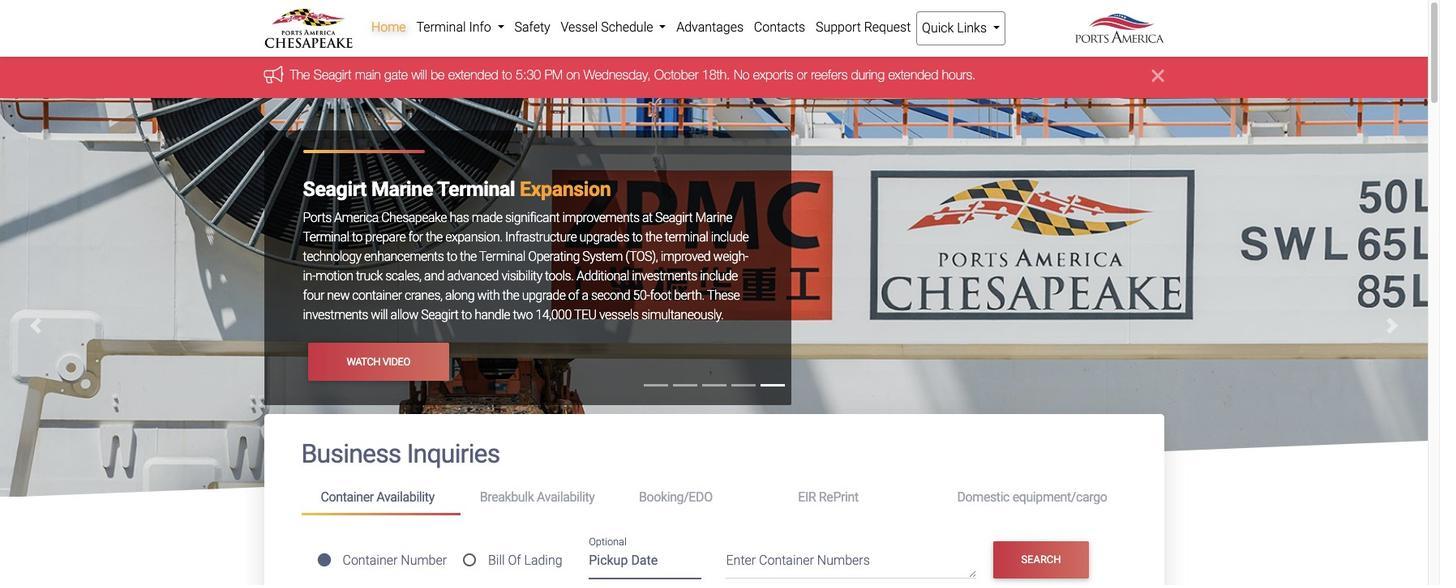 Task type: locate. For each thing, give the bounding box(es) containing it.
include
[[711, 230, 749, 245], [700, 269, 738, 284]]

marine up "terminal"
[[695, 210, 732, 226]]

include up weigh-
[[711, 230, 749, 245]]

equipment/cargo
[[1013, 490, 1107, 505]]

container
[[321, 490, 374, 505], [343, 553, 398, 568], [759, 553, 814, 569]]

terminal up the made
[[437, 178, 515, 201]]

investments
[[632, 269, 697, 284], [303, 308, 368, 323]]

container down business
[[321, 490, 374, 505]]

of
[[568, 288, 579, 304]]

investments up the "foot"
[[632, 269, 697, 284]]

close image
[[1152, 66, 1164, 85]]

terminal left info
[[416, 19, 466, 35]]

container right 'enter'
[[759, 553, 814, 569]]

business
[[301, 439, 401, 470]]

the down at
[[645, 230, 662, 245]]

at
[[642, 210, 653, 226]]

eir reprint
[[798, 490, 859, 505]]

container for container availability
[[321, 490, 374, 505]]

watch
[[347, 356, 380, 368]]

0 horizontal spatial marine
[[371, 178, 433, 201]]

availability down "business inquiries"
[[377, 490, 435, 505]]

four
[[303, 288, 324, 304]]

availability right breakbulk
[[537, 490, 595, 505]]

1 vertical spatial will
[[371, 308, 388, 323]]

to down america
[[352, 230, 363, 245]]

the seagirt main gate will be extended to 5:30 pm on wednesday, october 18th.  no exports or reefers during extended hours. alert
[[0, 53, 1428, 98]]

breakbulk
[[480, 490, 534, 505]]

5:30
[[516, 68, 541, 82]]

enter
[[726, 553, 756, 569]]

extended right be
[[448, 68, 498, 82]]

tools.
[[545, 269, 574, 284]]

will left be
[[411, 68, 427, 82]]

0 horizontal spatial will
[[371, 308, 388, 323]]

include up these
[[700, 269, 738, 284]]

along
[[445, 288, 475, 304]]

2 availability from the left
[[537, 490, 595, 505]]

expansion
[[520, 178, 611, 201]]

additional
[[577, 269, 629, 284]]

the seagirt main gate will be extended to 5:30 pm on wednesday, october 18th.  no exports or reefers during extended hours.
[[290, 68, 976, 82]]

seagirt
[[314, 68, 352, 82], [303, 178, 367, 201], [655, 210, 693, 226], [421, 308, 459, 323]]

no
[[734, 68, 750, 82]]

1 horizontal spatial availability
[[537, 490, 595, 505]]

the
[[426, 230, 443, 245], [645, 230, 662, 245], [460, 249, 477, 265], [502, 288, 519, 304]]

quick links link
[[916, 11, 1006, 45]]

terminal info
[[416, 19, 494, 35]]

vessel schedule
[[561, 19, 656, 35]]

bill of lading
[[488, 553, 563, 568]]

1 vertical spatial include
[[700, 269, 738, 284]]

0 vertical spatial will
[[411, 68, 427, 82]]

search
[[1021, 554, 1061, 566]]

1 extended from the left
[[448, 68, 498, 82]]

lading
[[524, 553, 563, 568]]

1 availability from the left
[[377, 490, 435, 505]]

Enter Container Numbers text field
[[726, 552, 977, 579]]

1 vertical spatial marine
[[695, 210, 732, 226]]

america
[[334, 210, 379, 226]]

quick
[[922, 20, 954, 36]]

to left "5:30"
[[502, 68, 512, 82]]

october
[[655, 68, 699, 82]]

0 horizontal spatial availability
[[377, 490, 435, 505]]

2 extended from the left
[[888, 68, 939, 82]]

numbers
[[817, 553, 870, 569]]

1 horizontal spatial extended
[[888, 68, 939, 82]]

extended right during
[[888, 68, 939, 82]]

0 horizontal spatial extended
[[448, 68, 498, 82]]

business inquiries
[[301, 439, 500, 470]]

breakbulk availability link
[[460, 483, 620, 513]]

availability
[[377, 490, 435, 505], [537, 490, 595, 505]]

upgrade
[[522, 288, 566, 304]]

the seagirt main gate will be extended to 5:30 pm on wednesday, october 18th.  no exports or reefers during extended hours. link
[[290, 68, 976, 82]]

to up advanced
[[447, 249, 457, 265]]

expansion image
[[0, 98, 1428, 586]]

request
[[864, 19, 911, 35]]

contacts
[[754, 19, 805, 35]]

container number
[[343, 553, 447, 568]]

container left the number at the left
[[343, 553, 398, 568]]

1 vertical spatial investments
[[303, 308, 368, 323]]

will
[[411, 68, 427, 82], [371, 308, 388, 323]]

the right the with
[[502, 288, 519, 304]]

support request
[[816, 19, 911, 35]]

safety
[[515, 19, 550, 35]]

container for container number
[[343, 553, 398, 568]]

seagirt inside 'the seagirt main gate will be extended to 5:30 pm on wednesday, october 18th.  no exports or reefers during extended hours.' alert
[[314, 68, 352, 82]]

marine inside ports america chesapeake has made significant improvements at seagirt marine terminal to                          prepare for the expansion. infrastructure upgrades to the terminal include technology                          enhancements to the terminal operating system (tos), improved weigh- in-motion truck scales,                          and advanced visibility tools. additional investments include four new container cranes,                          along with the upgrade of a second 50-foot berth. these investments will allow seagirt                          to handle two 14,000 teu vessels simultaneously.
[[695, 210, 732, 226]]

1 horizontal spatial marine
[[695, 210, 732, 226]]

seagirt up ports at the left top of page
[[303, 178, 367, 201]]

investments down new
[[303, 308, 368, 323]]

to up (tos),
[[632, 230, 643, 245]]

significant
[[505, 210, 560, 226]]

hours.
[[942, 68, 976, 82]]

extended
[[448, 68, 498, 82], [888, 68, 939, 82]]

new
[[327, 288, 349, 304]]

1 horizontal spatial will
[[411, 68, 427, 82]]

handle
[[475, 308, 510, 323]]

availability for breakbulk availability
[[537, 490, 595, 505]]

will inside alert
[[411, 68, 427, 82]]

seagirt right the
[[314, 68, 352, 82]]

prepare
[[365, 230, 406, 245]]

weigh-
[[713, 249, 748, 265]]

marine up chesapeake
[[371, 178, 433, 201]]

these
[[707, 288, 740, 304]]

1 horizontal spatial investments
[[632, 269, 697, 284]]

Optional text field
[[589, 548, 702, 580]]

to inside alert
[[502, 68, 512, 82]]

of
[[508, 553, 521, 568]]

to
[[502, 68, 512, 82], [352, 230, 363, 245], [632, 230, 643, 245], [447, 249, 457, 265], [461, 308, 472, 323]]

will down container
[[371, 308, 388, 323]]

watch video link
[[308, 343, 449, 381]]



Task type: describe. For each thing, give the bounding box(es) containing it.
the up advanced
[[460, 249, 477, 265]]

technology
[[303, 249, 361, 265]]

advanced
[[447, 269, 499, 284]]

advantages link
[[671, 11, 749, 44]]

home
[[371, 19, 406, 35]]

seagirt down cranes,
[[421, 308, 459, 323]]

links
[[957, 20, 987, 36]]

scales,
[[385, 269, 421, 284]]

optional
[[589, 536, 627, 548]]

container availability link
[[301, 483, 460, 515]]

system
[[582, 249, 623, 265]]

will inside ports america chesapeake has made significant improvements at seagirt marine terminal to                          prepare for the expansion. infrastructure upgrades to the terminal include technology                          enhancements to the terminal operating system (tos), improved weigh- in-motion truck scales,                          and advanced visibility tools. additional investments include four new container cranes,                          along with the upgrade of a second 50-foot berth. these investments will allow seagirt                          to handle two 14,000 teu vessels simultaneously.
[[371, 308, 388, 323]]

operating
[[528, 249, 580, 265]]

terminal up visibility
[[479, 249, 525, 265]]

support request link
[[811, 11, 916, 44]]

terminal up technology
[[303, 230, 349, 245]]

50-
[[633, 288, 650, 304]]

info
[[469, 19, 491, 35]]

0 horizontal spatial investments
[[303, 308, 368, 323]]

inquiries
[[407, 439, 500, 470]]

expansion.
[[445, 230, 503, 245]]

or
[[797, 68, 808, 82]]

the right for
[[426, 230, 443, 245]]

booking/edo link
[[620, 483, 779, 513]]

ports america chesapeake has made significant improvements at seagirt marine terminal to                          prepare for the expansion. infrastructure upgrades to the terminal include technology                          enhancements to the terminal operating system (tos), improved weigh- in-motion truck scales,                          and advanced visibility tools. additional investments include four new container cranes,                          along with the upgrade of a second 50-foot berth. these investments will allow seagirt                          to handle two 14,000 teu vessels simultaneously.
[[303, 210, 749, 323]]

be
[[431, 68, 445, 82]]

vessels
[[599, 308, 639, 323]]

seagirt up "terminal"
[[655, 210, 693, 226]]

search button
[[994, 541, 1089, 579]]

support
[[816, 19, 861, 35]]

upgrades
[[579, 230, 629, 245]]

second
[[591, 288, 630, 304]]

14,000
[[536, 308, 572, 323]]

berth.
[[674, 288, 705, 304]]

vessel schedule link
[[556, 11, 671, 44]]

0 vertical spatial marine
[[371, 178, 433, 201]]

container availability
[[321, 490, 435, 505]]

allow
[[391, 308, 418, 323]]

0 vertical spatial investments
[[632, 269, 697, 284]]

in-
[[303, 269, 315, 284]]

teu
[[574, 308, 597, 323]]

and
[[424, 269, 444, 284]]

a
[[582, 288, 588, 304]]

motion
[[315, 269, 353, 284]]

18th.
[[702, 68, 730, 82]]

improved
[[661, 249, 711, 265]]

to down along
[[461, 308, 472, 323]]

home link
[[366, 11, 411, 44]]

on
[[566, 68, 580, 82]]

seagirt marine terminal expansion
[[303, 178, 611, 201]]

with
[[477, 288, 500, 304]]

vessel
[[561, 19, 598, 35]]

bill
[[488, 553, 505, 568]]

the
[[290, 68, 310, 82]]

pm
[[545, 68, 563, 82]]

contacts link
[[749, 11, 811, 44]]

improvements
[[562, 210, 639, 226]]

reefers
[[811, 68, 848, 82]]

quick links
[[922, 20, 990, 36]]

eir
[[798, 490, 816, 505]]

has
[[450, 210, 469, 226]]

number
[[401, 553, 447, 568]]

gate
[[385, 68, 408, 82]]

video
[[383, 356, 410, 368]]

chesapeake
[[381, 210, 447, 226]]

made
[[472, 210, 503, 226]]

main
[[355, 68, 381, 82]]

container
[[352, 288, 402, 304]]

schedule
[[601, 19, 653, 35]]

exports
[[753, 68, 793, 82]]

availability for container availability
[[377, 490, 435, 505]]

during
[[851, 68, 885, 82]]

reprint
[[819, 490, 859, 505]]

watch video
[[347, 356, 410, 368]]

for
[[408, 230, 423, 245]]

terminal info link
[[411, 11, 509, 44]]

simultaneously.
[[641, 308, 724, 323]]

wednesday,
[[584, 68, 651, 82]]

eir reprint link
[[779, 483, 938, 513]]

0 vertical spatial include
[[711, 230, 749, 245]]

enter container numbers
[[726, 553, 870, 569]]

domestic equipment/cargo
[[957, 490, 1107, 505]]

breakbulk availability
[[480, 490, 595, 505]]

cranes,
[[405, 288, 442, 304]]

safety link
[[509, 11, 556, 44]]

two
[[513, 308, 533, 323]]

(tos),
[[626, 249, 658, 265]]

domestic
[[957, 490, 1010, 505]]

bullhorn image
[[264, 66, 290, 83]]



Task type: vqa. For each thing, say whether or not it's contained in the screenshot.
everyone
no



